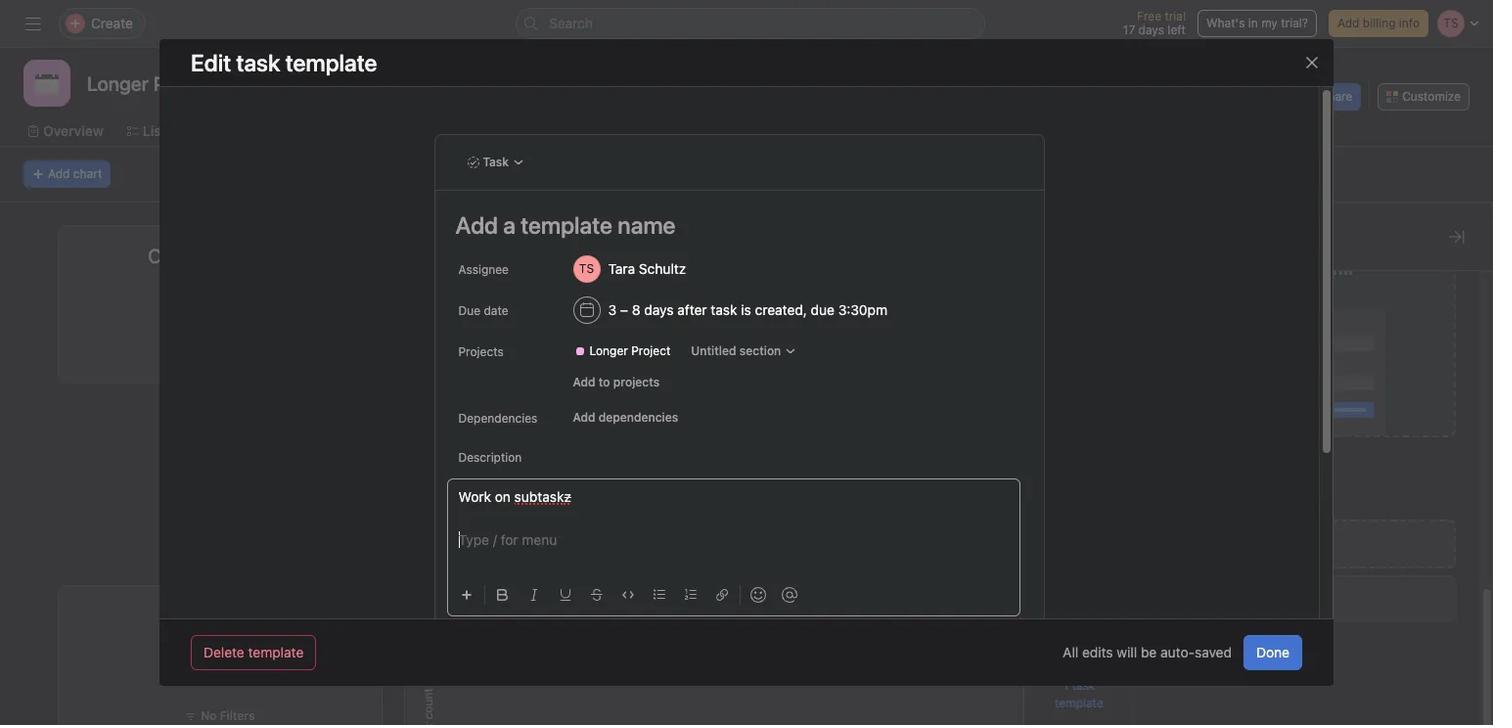 Task type: vqa. For each thing, say whether or not it's contained in the screenshot.
Inbox
no



Task type: locate. For each thing, give the bounding box(es) containing it.
incomplete tasks by completion status
[[418, 240, 667, 256]]

1 up "no filters" button
[[210, 641, 230, 696]]

days inside dropdown button
[[644, 301, 674, 318]]

share
[[1321, 89, 1353, 104]]

0 vertical spatial days
[[1139, 23, 1165, 37]]

trial
[[1165, 9, 1186, 23]]

delete
[[204, 644, 244, 661]]

emoji image
[[750, 587, 766, 603]]

1 horizontal spatial 1
[[1064, 678, 1069, 693]]

days inside the free trial 17 days left
[[1139, 23, 1165, 37]]

add left to
[[573, 375, 596, 390]]

3
[[608, 301, 617, 318], [441, 529, 449, 543]]

task
[[711, 301, 738, 318], [1072, 678, 1096, 693]]

at mention image
[[782, 587, 797, 603]]

1 task template
[[1055, 678, 1104, 711]]

1 vertical spatial tasks
[[494, 600, 528, 617]]

3 filters button
[[417, 523, 496, 550]]

delete template button
[[191, 635, 316, 670]]

calendar
[[377, 122, 435, 139], [574, 122, 632, 139]]

search list box
[[516, 8, 986, 39]]

0 horizontal spatial filters
[[220, 709, 255, 723]]

overview
[[43, 122, 104, 139]]

3 inside dropdown button
[[608, 301, 617, 318]]

1 vertical spatial task
[[1072, 678, 1096, 693]]

add left billing
[[1338, 16, 1360, 30]]

incomplete tasks by section
[[418, 600, 598, 617]]

task left is
[[711, 301, 738, 318]]

filters for incomplete tasks by completion status
[[452, 529, 487, 543]]

subtask
[[514, 488, 564, 505]]

template right delete on the bottom left
[[248, 644, 304, 661]]

tasks left by
[[494, 240, 528, 256]]

0 vertical spatial incomplete
[[418, 240, 490, 256]]

task button
[[459, 149, 533, 176]]

None text field
[[82, 66, 221, 101]]

1 vertical spatial filters
[[220, 709, 255, 723]]

calendar image
[[35, 71, 59, 95]]

filters right 'no'
[[220, 709, 255, 723]]

auto-
[[1161, 644, 1195, 661]]

1 vertical spatial template
[[1055, 696, 1104, 711]]

task inside 1 task template
[[1072, 678, 1096, 693]]

saved
[[1195, 644, 1232, 661]]

incomplete for incomplete
[[713, 443, 767, 497]]

1 inside 1 task template
[[1064, 678, 1069, 693]]

filters inside button
[[220, 709, 255, 723]]

files link
[[894, 120, 939, 142]]

1 tasks from the top
[[494, 240, 528, 256]]

1 button
[[210, 641, 230, 696]]

description document
[[437, 486, 1020, 551]]

dashboard
[[672, 122, 742, 139]]

left
[[1168, 23, 1186, 37]]

2 tasks from the top
[[494, 600, 528, 617]]

1 horizontal spatial calendar
[[574, 122, 632, 139]]

add billing info button
[[1329, 10, 1429, 37]]

0 vertical spatial template
[[248, 644, 304, 661]]

schultz
[[639, 260, 686, 277]]

add left chart
[[48, 166, 70, 181]]

3 inside button
[[441, 529, 449, 543]]

0 vertical spatial filters
[[452, 529, 487, 543]]

1 horizontal spatial template
[[1055, 696, 1104, 711]]

add for add form
[[1286, 260, 1315, 278]]

1 vertical spatial incomplete
[[713, 443, 767, 497]]

projects
[[613, 375, 660, 390]]

free
[[1137, 9, 1162, 23]]

template
[[248, 644, 304, 661], [1055, 696, 1104, 711]]

tasks
[[494, 240, 528, 256], [494, 600, 528, 617]]

tara
[[608, 260, 635, 277]]

filters down 'work'
[[452, 529, 487, 543]]

add billing info
[[1338, 16, 1420, 30]]

1 horizontal spatial 3
[[608, 301, 617, 318]]

1 horizontal spatial days
[[1139, 23, 1165, 37]]

8
[[632, 301, 641, 318]]

workflow link
[[458, 120, 535, 142]]

0 horizontal spatial task
[[711, 301, 738, 318]]

1 vertical spatial days
[[644, 301, 674, 318]]

days right the 17
[[1139, 23, 1165, 37]]

toolbar
[[453, 573, 1020, 617]]

close image
[[1305, 55, 1320, 70]]

calendar left workflow "link"
[[377, 122, 435, 139]]

0 vertical spatial 3
[[608, 301, 617, 318]]

assignee
[[459, 262, 509, 277]]

filters inside button
[[452, 529, 487, 543]]

days
[[1139, 23, 1165, 37], [644, 301, 674, 318]]

3:30pm
[[838, 301, 888, 318]]

add down add to projects button
[[573, 410, 596, 425]]

1 down the all
[[1064, 678, 1069, 693]]

work
[[459, 488, 491, 505]]

filters
[[452, 529, 487, 543], [220, 709, 255, 723]]

by
[[532, 240, 547, 256]]

untitled
[[691, 344, 737, 358]]

add to starred image
[[258, 75, 273, 91]]

0 horizontal spatial calendar
[[377, 122, 435, 139]]

bold image
[[497, 589, 508, 601]]

0 horizontal spatial days
[[644, 301, 674, 318]]

free trial 17 days left
[[1123, 9, 1186, 37]]

no
[[201, 709, 217, 723]]

calendar left dashboard link
[[574, 122, 632, 139]]

created,
[[755, 301, 807, 318]]

0 horizontal spatial template
[[248, 644, 304, 661]]

tasks for by section
[[494, 600, 528, 617]]

task down the all
[[1072, 678, 1096, 693]]

projects
[[459, 345, 504, 359]]

–
[[620, 301, 628, 318]]

0 vertical spatial task
[[711, 301, 738, 318]]

0 horizontal spatial 3
[[441, 529, 449, 543]]

add
[[1338, 16, 1360, 30], [48, 166, 70, 181], [1286, 260, 1315, 278], [573, 375, 596, 390], [573, 410, 596, 425]]

what's
[[1207, 16, 1245, 30]]

days right '8'
[[644, 301, 674, 318]]

tasks left italics 'icon'
[[494, 600, 528, 617]]

1 horizontal spatial filters
[[452, 529, 487, 543]]

link image
[[716, 589, 728, 601]]

search
[[549, 15, 593, 31]]

section
[[740, 344, 781, 358]]

0 vertical spatial tasks
[[494, 240, 528, 256]]

add left form
[[1286, 260, 1315, 278]]

add to projects button
[[564, 369, 669, 396]]

2 vertical spatial incomplete
[[418, 600, 490, 617]]

1 horizontal spatial task
[[1072, 678, 1096, 693]]

template down the all
[[1055, 696, 1104, 711]]

0 horizontal spatial 1
[[210, 641, 230, 696]]

incomplete
[[418, 240, 490, 256], [713, 443, 767, 497], [418, 600, 490, 617]]

description
[[459, 450, 522, 465]]

3 filters
[[441, 529, 487, 543]]

overdue tasks
[[1197, 245, 1320, 267]]

project
[[632, 344, 671, 358]]

dependencies
[[599, 410, 678, 425]]

17
[[1123, 23, 1136, 37]]

done button
[[1244, 635, 1303, 670]]

1 vertical spatial 3
[[441, 529, 449, 543]]

add inside "button"
[[1338, 16, 1360, 30]]



Task type: describe. For each thing, give the bounding box(es) containing it.
work on subtask z
[[459, 488, 571, 505]]

billing
[[1363, 16, 1396, 30]]

in
[[1249, 16, 1258, 30]]

delete template
[[204, 644, 304, 661]]

longer
[[590, 344, 628, 358]]

3 for 3 filters
[[441, 529, 449, 543]]

incomplete for incomplete tasks by completion status
[[418, 240, 490, 256]]

chart
[[73, 166, 102, 181]]

all edits will be auto-saved
[[1063, 644, 1232, 661]]

edit task template
[[191, 49, 377, 76]]

2 calendar from the left
[[574, 122, 632, 139]]

dashboard link
[[656, 120, 742, 142]]

no filters
[[201, 709, 255, 723]]

customize
[[1403, 89, 1461, 104]]

3 – 8 days after task is created, due 3:30pm
[[608, 301, 888, 318]]

task inside dropdown button
[[711, 301, 738, 318]]

add for add to projects
[[573, 375, 596, 390]]

info
[[1399, 16, 1420, 30]]

by section
[[532, 600, 598, 617]]

share button
[[1297, 83, 1362, 111]]

ts button
[[1206, 85, 1230, 109]]

3 – 8 days after task is created, due 3:30pm button
[[564, 293, 920, 328]]

completed tasks
[[148, 245, 292, 267]]

files
[[909, 122, 939, 139]]

done
[[1257, 644, 1290, 661]]

numbered list image
[[685, 589, 696, 601]]

is
[[741, 301, 751, 318]]

edits
[[1083, 644, 1113, 661]]

insert an object image
[[460, 589, 472, 601]]

add for add dependencies
[[573, 410, 596, 425]]

completion status
[[551, 240, 667, 256]]

add chart button
[[23, 161, 111, 188]]

be
[[1141, 644, 1157, 661]]

tasks for by
[[494, 240, 528, 256]]

due
[[811, 301, 835, 318]]

add for add chart
[[48, 166, 70, 181]]

no filters button
[[180, 707, 260, 725]]

customize button
[[1378, 83, 1470, 111]]

form
[[1319, 260, 1353, 278]]

add to projects
[[573, 375, 660, 390]]

days for after
[[644, 301, 674, 318]]

underline image
[[559, 589, 571, 601]]

z
[[564, 488, 571, 505]]

trial?
[[1281, 16, 1309, 30]]

date
[[484, 303, 509, 318]]

after
[[678, 301, 707, 318]]

tara schultz button
[[564, 252, 719, 287]]

add form
[[1286, 260, 1353, 278]]

due
[[459, 303, 481, 318]]

untitled section
[[691, 344, 781, 358]]

1 calendar from the left
[[377, 122, 435, 139]]

what's in my trial?
[[1207, 16, 1309, 30]]

code image
[[622, 589, 634, 601]]

edit
[[191, 49, 231, 76]]

on
[[495, 488, 511, 505]]

add form button
[[1151, 238, 1464, 437]]

total tasks
[[175, 605, 266, 627]]

add for add billing info
[[1338, 16, 1360, 30]]

template inside button
[[248, 644, 304, 661]]

calendar link
[[558, 120, 632, 142]]

italics image
[[528, 589, 540, 601]]

my
[[1262, 16, 1278, 30]]

3 for 3 – 8 days after task is created, due 3:30pm
[[608, 301, 617, 318]]

untitled section button
[[683, 338, 806, 365]]

add dependencies
[[573, 410, 678, 425]]

1 for 1 task template
[[1064, 678, 1069, 693]]

close details image
[[1450, 229, 1465, 245]]

bulleted list image
[[653, 589, 665, 601]]

messages
[[805, 122, 870, 139]]

add chart
[[48, 166, 102, 181]]

what's in my trial? button
[[1198, 10, 1317, 37]]

to
[[599, 375, 610, 390]]

messages link
[[789, 120, 870, 142]]

Template Name text field
[[447, 203, 1020, 248]]

due date
[[459, 303, 509, 318]]

overview link
[[27, 120, 104, 142]]

add dependencies button
[[564, 404, 687, 432]]

1 for 1
[[210, 641, 230, 696]]

incomplete for incomplete tasks by section
[[418, 600, 490, 617]]

filters for total tasks
[[220, 709, 255, 723]]

list link
[[127, 120, 166, 142]]

dependencies
[[459, 411, 538, 426]]

longer project
[[590, 344, 671, 358]]

task template
[[236, 49, 377, 76]]

search button
[[516, 8, 986, 39]]

workflow
[[474, 122, 535, 139]]

list
[[143, 122, 166, 139]]

days for left
[[1139, 23, 1165, 37]]

tara schultz
[[608, 260, 686, 277]]

strikethrough image
[[591, 589, 602, 601]]

task
[[483, 155, 509, 169]]



